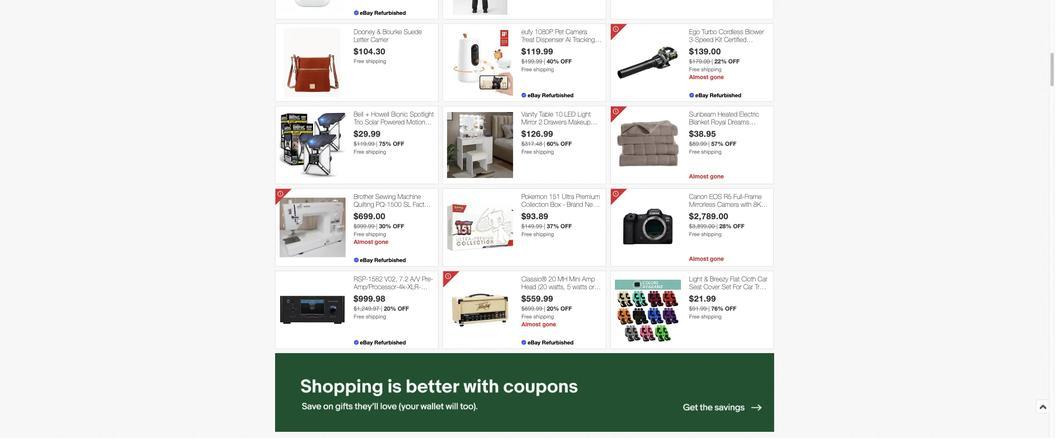 Task type: vqa. For each thing, say whether or not it's contained in the screenshot.
Brand Outlet
no



Task type: describe. For each thing, give the bounding box(es) containing it.
sealed
[[556, 209, 575, 216]]

off for $699.00
[[393, 223, 404, 230]]

free for $559.99
[[521, 314, 532, 320]]

r5
[[724, 193, 732, 200]]

tracking
[[573, 36, 595, 43]]

60%
[[547, 140, 559, 147]]

mini
[[569, 275, 580, 283]]

free for $999.98
[[354, 314, 364, 320]]

ebay refurbished down the $999.98 $1,249.97 | 20% off free shipping
[[360, 339, 406, 346]]

almost gone for $38.95
[[689, 173, 724, 180]]

$38.95 $89.99 | 57% off free shipping
[[689, 129, 737, 155]]

van
[[703, 291, 713, 299]]

almost for $699.00
[[354, 239, 373, 246]]

ebay down $1,249.97
[[360, 339, 373, 346]]

$317.48
[[521, 141, 542, 147]]

$999.98 $1,249.97 | 20% off free shipping
[[354, 294, 409, 320]]

v02,
[[385, 275, 397, 283]]

shipping for $699.00
[[366, 232, 386, 238]]

| for $126.99
[[544, 141, 545, 147]]

dooney & bourke suede letter carrier $104.30 free shipping
[[354, 28, 422, 64]]

turbo
[[702, 28, 717, 35]]

| for $93.89
[[544, 223, 545, 230]]

off for $139.00
[[728, 58, 740, 65]]

fleece
[[710, 126, 729, 134]]

ego
[[689, 28, 700, 35]]

ebay refurbished up the bourke
[[360, 9, 406, 16]]

powered
[[381, 118, 405, 126]]

$126.99
[[521, 129, 553, 139]]

shipping inside dooney & bourke suede letter carrier $104.30 free shipping
[[366, 58, 386, 64]]

22%
[[715, 58, 727, 65]]

shipping for $139.00
[[701, 67, 722, 73]]

or
[[589, 283, 594, 291]]

vanity table 10 led light mirror 2 drawers makeup dressing desk bedroom white
[[521, 110, 591, 142]]

off for $2,789.00
[[733, 223, 745, 230]]

white
[[521, 134, 537, 142]]

$699.00
[[354, 211, 386, 221]]

almost up seat
[[689, 255, 709, 262]]

camera inside canon eos r5 full-frame mirrorless camera with 8k video(body only)
[[717, 201, 739, 208]]

sunbeam
[[689, 110, 716, 118]]

ego turbo cordless blower 3-speed kit certified refurbished link
[[689, 28, 770, 51]]

quilted
[[689, 126, 708, 134]]

refurbished up the bourke
[[374, 9, 406, 16]]

$699.00 $999.99 | 30% off free shipping almost gone
[[354, 211, 404, 246]]

free for $699.00
[[354, 232, 364, 238]]

$999.98
[[354, 294, 386, 304]]

$179.00
[[689, 58, 710, 65]]

360°
[[583, 44, 597, 51]]

twin
[[730, 126, 742, 134]]

ebay refurbished down the "$559.99 $699.99 | 20% off free shipping almost gone"
[[528, 339, 574, 346]]

$2,789.00 $3,899.00 | 28% off free shipping
[[689, 211, 745, 238]]

rsp-
[[354, 275, 368, 283]]

$3,899.00
[[689, 223, 715, 230]]

eufy 1080p pet camera treat dispenser ai tracking dogs cats monitoring 360° view
[[521, 28, 597, 59]]

off for $38.95
[[725, 140, 737, 147]]

20% for $559.99
[[547, 305, 559, 312]]

refurbished up heated
[[710, 92, 741, 99]]

pre-
[[422, 275, 433, 283]]

10
[[555, 110, 563, 118]]

suede
[[404, 28, 422, 35]]

new
[[585, 201, 598, 208]]

2 inside bell + howell bionic spotlight trio solar powered motion sensor lights- 2 pack
[[396, 126, 399, 134]]

a/v
[[410, 275, 420, 283]]

40%
[[547, 58, 559, 65]]

20% for $999.98
[[384, 305, 396, 312]]

$89.99
[[689, 141, 707, 147]]

gone for $699.00
[[375, 239, 388, 246]]

with
[[741, 201, 752, 208]]

almost up the canon
[[689, 173, 709, 180]]

brother
[[354, 193, 374, 200]]

cover
[[704, 283, 720, 291]]

$93.89 $149.99 | 37% off free shipping
[[521, 211, 572, 238]]

vanity
[[521, 110, 537, 118]]

$2,789.00
[[689, 211, 729, 221]]

almost for $139.00
[[689, 74, 709, 81]]

4k-
[[399, 283, 408, 291]]

shipping for $2,789.00
[[701, 232, 722, 238]]

shipping for $21.99
[[701, 314, 722, 320]]

refurbished inside brother sewing machine quilting pq-1500 sl  factory refurbished
[[354, 209, 387, 216]]

light inside vanity table 10 led light mirror 2 drawers makeup dressing desk bedroom white
[[578, 110, 591, 118]]

view
[[521, 52, 534, 59]]

ai
[[566, 36, 571, 43]]

$104.30
[[354, 46, 386, 56]]

$559.99
[[521, 294, 553, 304]]

$559.99 $699.99 | 20% off free shipping almost gone
[[521, 294, 572, 328]]

rsp-1582 v02, 7.2 a/v pre- amp/processor-4k-xlr- ebay certified refurbished
[[354, 275, 433, 299]]

free for $38.95
[[689, 149, 700, 155]]

refurbished down the "$559.99 $699.99 | 20% off free shipping almost gone"
[[542, 339, 574, 346]]

speed
[[695, 36, 714, 43]]

refurbished down the $999.98 $1,249.97 | 20% off free shipping
[[374, 339, 406, 346]]

8k
[[753, 201, 761, 208]]

dreams
[[728, 118, 749, 126]]

off for $559.99
[[561, 305, 572, 312]]

ebay down $699.99
[[528, 339, 541, 346]]

gone up eos
[[710, 173, 724, 180]]

factory inside the pokemon 151 ultra premium collection box - brand new and factory sealed
[[534, 209, 554, 216]]

factory inside brother sewing machine quilting pq-1500 sl  factory refurbished
[[413, 201, 433, 208]]

mh
[[558, 275, 567, 283]]

& for seat
[[704, 275, 708, 283]]

2 inside vanity table 10 led light mirror 2 drawers makeup dressing desk bedroom white
[[539, 118, 542, 126]]

& for $104.30
[[377, 28, 381, 35]]

trio
[[354, 118, 363, 126]]

spotlight
[[410, 110, 434, 118]]

pokemon
[[521, 193, 547, 200]]

bourke
[[383, 28, 402, 35]]

1582
[[368, 275, 383, 283]]

$1,249.97
[[354, 306, 379, 312]]

| for $2,789.00
[[717, 223, 718, 230]]

$139.00
[[689, 46, 721, 56]]

canon
[[689, 193, 708, 200]]

seat
[[689, 283, 702, 291]]

| for $999.98
[[381, 306, 382, 312]]

full
[[719, 291, 728, 299]]

151
[[549, 193, 560, 200]]

classic® 20 mh mini amp head (20 watts, 5 watts or 1 watt output power)
[[521, 275, 600, 299]]

royal
[[711, 118, 726, 126]]

eos
[[709, 193, 722, 200]]

machine
[[398, 193, 421, 200]]

| for $559.99
[[544, 306, 545, 312]]

| for $139.00
[[712, 58, 713, 65]]

free for $2,789.00
[[689, 232, 700, 238]]

camera inside the eufy 1080p pet camera treat dispenser ai tracking dogs cats monitoring 360° view
[[566, 28, 587, 35]]

30%
[[379, 223, 391, 230]]

off for $29.99
[[393, 140, 404, 147]]

$119.99 $199.99 | 40% off free shipping
[[521, 46, 572, 73]]

ebay up sunbeam
[[695, 92, 708, 99]]

$119.99 inside the '$29.99 $119.99 | 75% off free shipping'
[[354, 141, 375, 147]]

shipping for $93.89
[[534, 232, 554, 238]]

1 vertical spatial car
[[743, 283, 753, 291]]

off for $119.99
[[561, 58, 572, 65]]

| for $38.95
[[709, 141, 710, 147]]

ebay up dooney
[[360, 9, 373, 16]]

canon eos r5 full-frame mirrorless camera with 8k video(body only)
[[689, 193, 762, 216]]

motion
[[407, 118, 425, 126]]

brother sewing machine quilting pq-1500 sl  factory refurbished link
[[354, 193, 434, 216]]

$149.99
[[521, 223, 542, 230]]

monitoring
[[553, 44, 581, 51]]

certified inside ego turbo cordless blower 3-speed kit certified refurbished
[[724, 36, 747, 43]]

gone for $139.00
[[710, 74, 724, 81]]

head
[[521, 283, 536, 291]]

mushroom
[[689, 134, 719, 142]]

refurbished inside the 'rsp-1582 v02, 7.2 a/v pre- amp/processor-4k-xlr- ebay certified refurbished'
[[394, 291, 427, 299]]

dispenser
[[536, 36, 564, 43]]

75%
[[379, 140, 391, 147]]



Task type: locate. For each thing, give the bounding box(es) containing it.
certified inside the 'rsp-1582 v02, 7.2 a/v pre- amp/processor-4k-xlr- ebay certified refurbished'
[[369, 291, 392, 299]]

& inside dooney & bourke suede letter carrier $104.30 free shipping
[[377, 28, 381, 35]]

1 horizontal spatial -
[[715, 291, 718, 299]]

suv
[[689, 291, 702, 299]]

off right 57%
[[725, 140, 737, 147]]

shipping inside the $999.98 $1,249.97 | 20% off free shipping
[[366, 314, 386, 320]]

pokemon 151 ultra premium collection box - brand new and factory sealed link
[[521, 193, 602, 216]]

off right the 22% at the top of the page
[[728, 58, 740, 65]]

| inside $38.95 $89.99 | 57% off free shipping
[[709, 141, 710, 147]]

37%
[[547, 223, 559, 230]]

classic®
[[521, 275, 547, 283]]

pq-
[[376, 201, 387, 208]]

free down $104.30
[[354, 58, 364, 64]]

certified down cordless on the right
[[724, 36, 747, 43]]

shipping down the 22% at the top of the page
[[701, 67, 722, 73]]

1 horizontal spatial 20%
[[547, 305, 559, 312]]

shipping down 30%
[[366, 232, 386, 238]]

shipping for $38.95
[[701, 149, 722, 155]]

free down $179.00
[[689, 67, 700, 73]]

set up full
[[722, 283, 731, 291]]

- inside the pokemon 151 ultra premium collection box - brand new and factory sealed
[[563, 201, 565, 208]]

dooney
[[354, 28, 375, 35]]

shipping inside $139.00 $179.00 | 22% off free shipping almost gone
[[701, 67, 722, 73]]

ebay up $1,249.97
[[354, 291, 368, 299]]

watts,
[[549, 283, 565, 291]]

gone inside $139.00 $179.00 | 22% off free shipping almost gone
[[710, 74, 724, 81]]

gone inside the "$559.99 $699.99 | 20% off free shipping almost gone"
[[542, 321, 556, 328]]

free down $1,249.97
[[354, 314, 364, 320]]

for
[[733, 283, 742, 291]]

watts
[[573, 283, 587, 291]]

5
[[567, 283, 571, 291]]

dooney & bourke suede letter carrier link
[[354, 28, 434, 44]]

| inside '$699.00 $999.99 | 30% off free shipping almost gone'
[[376, 223, 378, 230]]

free down $29.99
[[354, 149, 364, 155]]

1 almost gone from the top
[[689, 173, 724, 180]]

free inside '$699.00 $999.99 | 30% off free shipping almost gone'
[[354, 232, 364, 238]]

shipping inside $119.99 $199.99 | 40% off free shipping
[[534, 67, 554, 73]]

refurbished up 10
[[542, 92, 574, 99]]

refurbished up v02,
[[374, 257, 406, 264]]

off inside $2,789.00 $3,899.00 | 28% off free shipping
[[733, 223, 745, 230]]

free down $999.99
[[354, 232, 364, 238]]

2 down powered in the left of the page
[[396, 126, 399, 134]]

car up truck
[[758, 275, 768, 283]]

led
[[564, 110, 576, 118]]

almost down $999.99
[[354, 239, 373, 246]]

shipping for $999.98
[[366, 314, 386, 320]]

gone down $559.99
[[542, 321, 556, 328]]

0 horizontal spatial &
[[377, 28, 381, 35]]

1 vertical spatial &
[[704, 275, 708, 283]]

1 horizontal spatial &
[[704, 275, 708, 283]]

eufy 1080p pet camera treat dispenser ai tracking dogs cats monitoring 360° view link
[[521, 28, 602, 59]]

free inside $126.99 $317.48 | 60% off free shipping
[[521, 149, 532, 155]]

premium
[[576, 193, 600, 200]]

xlr-
[[408, 283, 421, 291]]

1 vertical spatial camera
[[717, 201, 739, 208]]

0 horizontal spatial -
[[563, 201, 565, 208]]

almost down $179.00
[[689, 74, 709, 81]]

| left the "37%"
[[544, 223, 545, 230]]

off right the "37%"
[[561, 223, 572, 230]]

1 vertical spatial $119.99
[[354, 141, 375, 147]]

kit
[[715, 36, 722, 43]]

1 horizontal spatial car
[[758, 275, 768, 283]]

20%
[[384, 305, 396, 312], [547, 305, 559, 312]]

refurbished inside ego turbo cordless blower 3-speed kit certified refurbished
[[689, 44, 722, 51]]

classic® 20 mh mini amp head (20 watts, 5 watts or 1 watt output power) link
[[521, 275, 602, 299]]

0 horizontal spatial light
[[578, 110, 591, 118]]

sunbeam heated electric blanket royal dreams quilted fleece twin mushroom beige
[[689, 110, 759, 142]]

almost inside the "$559.99 $699.99 | 20% off free shipping almost gone"
[[521, 321, 541, 328]]

0 vertical spatial factory
[[413, 201, 433, 208]]

& up cover
[[704, 275, 708, 283]]

bell
[[354, 110, 364, 118]]

shipping for $126.99
[[534, 149, 554, 155]]

1 vertical spatial -
[[715, 291, 718, 299]]

| inside the '$29.99 $119.99 | 75% off free shipping'
[[376, 141, 378, 147]]

off inside $21.99 $91.99 | 76% off free shipping
[[725, 305, 737, 312]]

off inside $38.95 $89.99 | 57% off free shipping
[[725, 140, 737, 147]]

free
[[354, 58, 364, 64], [521, 67, 532, 73], [689, 67, 700, 73], [354, 149, 364, 155], [521, 149, 532, 155], [689, 149, 700, 155], [354, 232, 364, 238], [521, 232, 532, 238], [689, 232, 700, 238], [354, 314, 364, 320], [521, 314, 532, 320], [689, 314, 700, 320]]

off right 60%
[[561, 140, 572, 147]]

off inside the "$559.99 $699.99 | 20% off free shipping almost gone"
[[561, 305, 572, 312]]

0 vertical spatial car
[[758, 275, 768, 283]]

breezy
[[710, 275, 728, 283]]

off right 30%
[[393, 223, 404, 230]]

0 horizontal spatial certified
[[369, 291, 392, 299]]

free for $126.99
[[521, 149, 532, 155]]

gone for $559.99
[[542, 321, 556, 328]]

0 horizontal spatial factory
[[413, 201, 433, 208]]

off inside '$699.00 $999.99 | 30% off free shipping almost gone'
[[393, 223, 404, 230]]

only)
[[722, 209, 736, 216]]

| for $119.99
[[544, 58, 545, 65]]

| inside the "$559.99 $699.99 | 20% off free shipping almost gone"
[[544, 306, 545, 312]]

treat
[[521, 36, 534, 43]]

0 vertical spatial certified
[[724, 36, 747, 43]]

| left 57%
[[709, 141, 710, 147]]

almost for $559.99
[[521, 321, 541, 328]]

free inside $2,789.00 $3,899.00 | 28% off free shipping
[[689, 232, 700, 238]]

makeup
[[569, 118, 591, 126]]

light up seat
[[689, 275, 702, 283]]

light & breezy flat cloth car seat cover set for car truck suv van - full set
[[689, 275, 770, 299]]

20% down output
[[547, 305, 559, 312]]

| right $1,249.97
[[381, 306, 382, 312]]

off inside $119.99 $199.99 | 40% off free shipping
[[561, 58, 572, 65]]

$119.99 inside $119.99 $199.99 | 40% off free shipping
[[521, 46, 553, 56]]

amp
[[582, 275, 595, 283]]

& inside light & breezy flat cloth car seat cover set for car truck suv van - full set
[[704, 275, 708, 283]]

free inside the $999.98 $1,249.97 | 20% off free shipping
[[354, 314, 364, 320]]

carrier
[[371, 36, 389, 43]]

- inside light & breezy flat cloth car seat cover set for car truck suv van - full set
[[715, 291, 718, 299]]

ebay inside the 'rsp-1582 v02, 7.2 a/v pre- amp/processor-4k-xlr- ebay certified refurbished'
[[354, 291, 368, 299]]

off down 4k-
[[398, 305, 409, 312]]

| inside $2,789.00 $3,899.00 | 28% off free shipping
[[717, 223, 718, 230]]

off right 75%
[[393, 140, 404, 147]]

1 horizontal spatial $119.99
[[521, 46, 553, 56]]

almost gone up breezy
[[689, 255, 724, 262]]

free for $93.89
[[521, 232, 532, 238]]

1 horizontal spatial light
[[689, 275, 702, 283]]

canon eos r5 full-frame mirrorless camera with 8k video(body only) link
[[689, 193, 770, 216]]

free for $21.99
[[689, 314, 700, 320]]

shipping down $1,249.97
[[366, 314, 386, 320]]

shipping down 57%
[[701, 149, 722, 155]]

electric
[[739, 110, 759, 118]]

almost inside '$699.00 $999.99 | 30% off free shipping almost gone'
[[354, 239, 373, 246]]

shipping down '40%'
[[534, 67, 554, 73]]

0 vertical spatial set
[[722, 283, 731, 291]]

$999.99
[[354, 223, 375, 230]]

7.2
[[399, 275, 408, 283]]

2 down table
[[539, 118, 542, 126]]

0 vertical spatial -
[[563, 201, 565, 208]]

table
[[539, 110, 553, 118]]

free down $89.99
[[689, 149, 700, 155]]

1080p
[[535, 28, 553, 35]]

free down $199.99
[[521, 67, 532, 73]]

20% inside the "$559.99 $699.99 | 20% off free shipping almost gone"
[[547, 305, 559, 312]]

rsp-1582 v02, 7.2 a/v pre- amp/processor-4k-xlr- ebay certified refurbished link
[[354, 275, 434, 299]]

shipping inside '$699.00 $999.99 | 30% off free shipping almost gone'
[[366, 232, 386, 238]]

1 horizontal spatial factory
[[534, 209, 554, 216]]

1 vertical spatial factory
[[534, 209, 554, 216]]

certified down amp/processor-
[[369, 291, 392, 299]]

20
[[549, 275, 556, 283]]

shipping for $29.99
[[366, 149, 386, 155]]

| left 75%
[[376, 141, 378, 147]]

off for $21.99
[[725, 305, 737, 312]]

gone inside '$699.00 $999.99 | 30% off free shipping almost gone'
[[375, 239, 388, 246]]

certified
[[724, 36, 747, 43], [369, 291, 392, 299]]

shipping down $699.99
[[534, 314, 554, 320]]

factory right sl
[[413, 201, 433, 208]]

shipping for $559.99
[[534, 314, 554, 320]]

| down $559.99
[[544, 306, 545, 312]]

$699.99
[[521, 306, 542, 312]]

1 horizontal spatial certified
[[724, 36, 747, 43]]

0 horizontal spatial 20%
[[384, 305, 396, 312]]

car down the cloth
[[743, 283, 753, 291]]

| inside $93.89 $149.99 | 37% off free shipping
[[544, 223, 545, 230]]

almost inside $139.00 $179.00 | 22% off free shipping almost gone
[[689, 74, 709, 81]]

full-
[[734, 193, 745, 200]]

shipping inside the '$29.99 $119.99 | 75% off free shipping'
[[366, 149, 386, 155]]

| inside $21.99 $91.99 | 76% off free shipping
[[709, 306, 710, 312]]

refurbished down quilting
[[354, 209, 387, 216]]

0 vertical spatial camera
[[566, 28, 587, 35]]

shipping inside the "$559.99 $699.99 | 20% off free shipping almost gone"
[[534, 314, 554, 320]]

set down for
[[730, 291, 739, 299]]

free inside $139.00 $179.00 | 22% off free shipping almost gone
[[689, 67, 700, 73]]

1
[[596, 283, 600, 291]]

amp/processor-
[[354, 283, 399, 291]]

| left 30%
[[376, 223, 378, 230]]

free for $139.00
[[689, 67, 700, 73]]

gone down the 22% at the top of the page
[[710, 74, 724, 81]]

light up makeup
[[578, 110, 591, 118]]

refurbished down xlr-
[[394, 291, 427, 299]]

1 horizontal spatial 2
[[539, 118, 542, 126]]

$119.99 up $199.99
[[521, 46, 553, 56]]

shipping down $3,899.00
[[701, 232, 722, 238]]

free down $3,899.00
[[689, 232, 700, 238]]

1 vertical spatial certified
[[369, 291, 392, 299]]

almost
[[689, 74, 709, 81], [689, 173, 709, 180], [354, 239, 373, 246], [689, 255, 709, 262], [521, 321, 541, 328]]

| left 28%
[[717, 223, 718, 230]]

letter
[[354, 36, 369, 43]]

off inside $126.99 $317.48 | 60% off free shipping
[[561, 140, 572, 147]]

factory down collection in the top of the page
[[534, 209, 554, 216]]

brand
[[567, 201, 583, 208]]

shipping down 60%
[[534, 149, 554, 155]]

off down the power)
[[561, 305, 572, 312]]

| inside $126.99 $317.48 | 60% off free shipping
[[544, 141, 545, 147]]

truck
[[755, 283, 770, 291]]

0 horizontal spatial camera
[[566, 28, 587, 35]]

| left 76%
[[709, 306, 710, 312]]

sensor
[[354, 126, 373, 134]]

free down '$91.99' on the bottom
[[689, 314, 700, 320]]

0 vertical spatial $119.99
[[521, 46, 553, 56]]

free for $29.99
[[354, 149, 364, 155]]

almost gone for $2,789.00
[[689, 255, 724, 262]]

1 20% from the left
[[384, 305, 396, 312]]

- left full
[[715, 291, 718, 299]]

2 almost gone from the top
[[689, 255, 724, 262]]

20% inside the $999.98 $1,249.97 | 20% off free shipping
[[384, 305, 396, 312]]

1 vertical spatial almost gone
[[689, 255, 724, 262]]

off inside the $999.98 $1,249.97 | 20% off free shipping
[[398, 305, 409, 312]]

car
[[758, 275, 768, 283], [743, 283, 753, 291]]

bell + howell bionic spotlight trio solar powered motion sensor lights- 2 pack
[[354, 110, 434, 134]]

drawers
[[544, 118, 567, 126]]

almost down $699.99
[[521, 321, 541, 328]]

1500
[[387, 201, 402, 208]]

shipping down 75%
[[366, 149, 386, 155]]

0 horizontal spatial 2
[[396, 126, 399, 134]]

sewing
[[375, 193, 396, 200]]

76%
[[711, 305, 724, 312]]

quilting
[[354, 201, 374, 208]]

shipping inside $2,789.00 $3,899.00 | 28% off free shipping
[[701, 232, 722, 238]]

off right 28%
[[733, 223, 745, 230]]

off for $126.99
[[561, 140, 572, 147]]

0 vertical spatial light
[[578, 110, 591, 118]]

light inside light & breezy flat cloth car seat cover set for car truck suv van - full set
[[689, 275, 702, 283]]

| inside the $999.98 $1,249.97 | 20% off free shipping
[[381, 306, 382, 312]]

off inside the '$29.99 $119.99 | 75% off free shipping'
[[393, 140, 404, 147]]

free inside $93.89 $149.99 | 37% off free shipping
[[521, 232, 532, 238]]

shipping inside $93.89 $149.99 | 37% off free shipping
[[534, 232, 554, 238]]

(20
[[538, 283, 547, 291]]

free inside $119.99 $199.99 | 40% off free shipping
[[521, 67, 532, 73]]

& up carrier
[[377, 28, 381, 35]]

| left '40%'
[[544, 58, 545, 65]]

and
[[521, 209, 532, 216]]

| for $699.00
[[376, 223, 378, 230]]

gone
[[710, 74, 724, 81], [710, 173, 724, 180], [375, 239, 388, 246], [710, 255, 724, 262], [542, 321, 556, 328]]

collection
[[521, 201, 549, 208]]

off for $999.98
[[398, 305, 409, 312]]

0 horizontal spatial $119.99
[[354, 141, 375, 147]]

0 horizontal spatial car
[[743, 283, 753, 291]]

1 vertical spatial 2
[[396, 126, 399, 134]]

shipping for $119.99
[[534, 67, 554, 73]]

1 horizontal spatial camera
[[717, 201, 739, 208]]

ebay refurbished
[[360, 9, 406, 16], [528, 92, 574, 99], [695, 92, 741, 99], [360, 257, 406, 264], [360, 339, 406, 346], [528, 339, 574, 346]]

| left the 22% at the top of the page
[[712, 58, 713, 65]]

free inside $21.99 $91.99 | 76% off free shipping
[[689, 314, 700, 320]]

2 20% from the left
[[547, 305, 559, 312]]

shipping
[[366, 58, 386, 64], [534, 67, 554, 73], [701, 67, 722, 73], [366, 149, 386, 155], [534, 149, 554, 155], [701, 149, 722, 155], [366, 232, 386, 238], [534, 232, 554, 238], [701, 232, 722, 238], [366, 314, 386, 320], [534, 314, 554, 320], [701, 314, 722, 320]]

gone down 30%
[[375, 239, 388, 246]]

free down $317.48
[[521, 149, 532, 155]]

frame
[[745, 193, 762, 200]]

shipping down the "37%"
[[534, 232, 554, 238]]

ultra
[[562, 193, 574, 200]]

| left 60%
[[544, 141, 545, 147]]

ebay refurbished up table
[[528, 92, 574, 99]]

refurbished down the speed
[[689, 44, 722, 51]]

ebay refurbished up the 1582
[[360, 257, 406, 264]]

almost gone up the canon
[[689, 173, 724, 180]]

off right '40%'
[[561, 58, 572, 65]]

off
[[561, 58, 572, 65], [728, 58, 740, 65], [393, 140, 404, 147], [561, 140, 572, 147], [725, 140, 737, 147], [393, 223, 404, 230], [561, 223, 572, 230], [733, 223, 745, 230], [398, 305, 409, 312], [561, 305, 572, 312], [725, 305, 737, 312]]

free down $699.99
[[521, 314, 532, 320]]

free inside the '$29.99 $119.99 | 75% off free shipping'
[[354, 149, 364, 155]]

| for $29.99
[[376, 141, 378, 147]]

20% down the 'rsp-1582 v02, 7.2 a/v pre- amp/processor-4k-xlr- ebay certified refurbished'
[[384, 305, 396, 312]]

| for $21.99
[[709, 306, 710, 312]]

ebay up rsp-
[[360, 257, 373, 264]]

off for $93.89
[[561, 223, 572, 230]]

ego turbo cordless blower 3-speed kit certified refurbished
[[689, 28, 764, 51]]

video(body
[[689, 209, 720, 216]]

camera down r5 on the right top of page
[[717, 201, 739, 208]]

0 vertical spatial almost gone
[[689, 173, 724, 180]]

free inside the "$559.99 $699.99 | 20% off free shipping almost gone"
[[521, 314, 532, 320]]

0 vertical spatial &
[[377, 28, 381, 35]]

shipping down 76%
[[701, 314, 722, 320]]

1 vertical spatial set
[[730, 291, 739, 299]]

off inside $93.89 $149.99 | 37% off free shipping
[[561, 223, 572, 230]]

ebay up vanity
[[528, 92, 541, 99]]

ebay refurbished up heated
[[695, 92, 741, 99]]

gone up breezy
[[710, 255, 724, 262]]

camera up tracking
[[566, 28, 587, 35]]

camera
[[566, 28, 587, 35], [717, 201, 739, 208]]

ebay
[[360, 9, 373, 16], [528, 92, 541, 99], [695, 92, 708, 99], [360, 257, 373, 264], [354, 291, 368, 299], [360, 339, 373, 346], [528, 339, 541, 346]]

output
[[535, 291, 552, 299]]

shipping inside $38.95 $89.99 | 57% off free shipping
[[701, 149, 722, 155]]

mirrorless
[[689, 201, 716, 208]]

off inside $139.00 $179.00 | 22% off free shipping almost gone
[[728, 58, 740, 65]]

shipping inside $21.99 $91.99 | 76% off free shipping
[[701, 314, 722, 320]]

free inside dooney & bourke suede letter carrier $104.30 free shipping
[[354, 58, 364, 64]]

shipping down $104.30
[[366, 58, 386, 64]]

howell
[[371, 110, 389, 118]]

| inside $119.99 $199.99 | 40% off free shipping
[[544, 58, 545, 65]]

watt
[[521, 291, 533, 299]]

free down $149.99 at the bottom of the page
[[521, 232, 532, 238]]

3-
[[689, 36, 695, 43]]

free inside $38.95 $89.99 | 57% off free shipping
[[689, 149, 700, 155]]

| inside $139.00 $179.00 | 22% off free shipping almost gone
[[712, 58, 713, 65]]

shopping is better with coupons save on gifts they'll love (your wallet will too). get the savings image
[[275, 353, 774, 432]]

free for $119.99
[[521, 67, 532, 73]]

lights-
[[375, 126, 394, 134]]

1 vertical spatial light
[[689, 275, 702, 283]]

0 vertical spatial 2
[[539, 118, 542, 126]]

flat
[[730, 275, 740, 283]]

shipping inside $126.99 $317.48 | 60% off free shipping
[[534, 149, 554, 155]]

off right 76%
[[725, 305, 737, 312]]

- up sealed
[[563, 201, 565, 208]]

vanity table 10 led light mirror 2 drawers makeup dressing desk bedroom white link
[[521, 110, 602, 142]]



